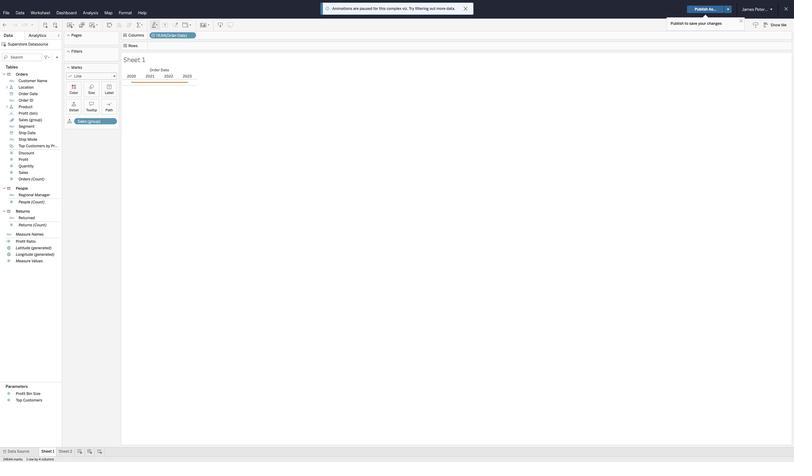 Task type: describe. For each thing, give the bounding box(es) containing it.
customer name
[[19, 79, 47, 83]]

orders (count)
[[19, 177, 45, 182]]

Search text field
[[2, 54, 42, 61]]

order for order id
[[19, 98, 29, 103]]

show me
[[771, 23, 787, 27]]

analysis
[[83, 11, 98, 15]]

date)
[[178, 34, 187, 38]]

totals image
[[136, 22, 144, 28]]

label
[[105, 91, 114, 95]]

1 vertical spatial data
[[4, 33, 13, 38]]

dashboard
[[57, 11, 77, 15]]

ship for ship date
[[19, 131, 27, 135]]

bin
[[26, 392, 32, 396]]

sheet 2
[[59, 450, 72, 454]]

filtering
[[415, 7, 429, 11]]

measure for measure names
[[16, 232, 31, 237]]

close image
[[739, 18, 744, 24]]

sales up segment in the left top of the page
[[19, 118, 28, 122]]

publish as... button
[[687, 6, 724, 13]]

show me button
[[761, 20, 793, 30]]

superstore datasource
[[8, 42, 48, 47]]

0 vertical spatial 1
[[142, 55, 146, 64]]

source
[[17, 450, 29, 454]]

location
[[19, 85, 34, 90]]

profit ratio
[[16, 240, 36, 244]]

sales down quantity
[[19, 171, 28, 175]]

1 row by 4 columns
[[26, 458, 54, 462]]

manager
[[35, 193, 50, 197]]

people (count)
[[19, 200, 45, 204]]

save
[[690, 21, 698, 26]]

format workbook image
[[172, 22, 178, 28]]

publish for publish as...
[[695, 7, 708, 11]]

pages
[[71, 33, 82, 38]]

tooltip
[[86, 108, 97, 112]]

top customers
[[16, 399, 42, 403]]

ship for ship mode
[[19, 137, 27, 142]]

new data source image
[[43, 22, 49, 28]]

animations
[[332, 7, 352, 11]]

(count) for orders (count)
[[31, 177, 45, 182]]

1 horizontal spatial size
[[88, 91, 95, 95]]

filters
[[71, 49, 82, 54]]

sort ascending image
[[116, 22, 123, 28]]

top for top customers by profit
[[19, 144, 25, 148]]

are
[[353, 7, 359, 11]]

worksheet
[[31, 11, 50, 15]]

(generated) for latitude (generated)
[[31, 246, 52, 250]]

sort descending image
[[126, 22, 132, 28]]

out
[[430, 7, 436, 11]]

superstore
[[8, 42, 27, 47]]

4
[[39, 458, 41, 462]]

color
[[70, 91, 78, 95]]

customers for top customers
[[23, 399, 42, 403]]

discount
[[19, 151, 34, 155]]

for
[[373, 7, 378, 11]]

help
[[138, 11, 147, 15]]

2 horizontal spatial sheet
[[123, 55, 140, 64]]

complex
[[387, 7, 402, 11]]

tables
[[6, 65, 18, 70]]

product
[[19, 105, 33, 109]]

1 horizontal spatial (group)
[[88, 119, 100, 124]]

longitude (generated)
[[16, 253, 55, 257]]

top for top customers
[[16, 399, 22, 403]]

returns (count)
[[19, 223, 47, 227]]

swap rows and columns image
[[106, 22, 113, 28]]

show mark labels image
[[162, 22, 168, 28]]

data source
[[8, 450, 29, 454]]

row
[[28, 458, 34, 462]]

ship date
[[19, 131, 36, 135]]

1 horizontal spatial sheet 1
[[123, 55, 146, 64]]

animations are paused for this complex viz. try filtering out more data.
[[332, 7, 455, 11]]

pause auto updates image
[[52, 22, 59, 28]]

duplicate image
[[79, 22, 85, 28]]

order for order date
[[19, 92, 29, 96]]

fit image
[[182, 22, 192, 28]]

columns
[[128, 33, 144, 38]]

order date
[[19, 92, 38, 96]]

data.
[[447, 7, 455, 11]]

rows
[[128, 44, 138, 48]]

profit for profit ratio
[[16, 240, 26, 244]]

segment
[[19, 124, 34, 129]]

this
[[379, 7, 386, 11]]

format
[[119, 11, 132, 15]]

latitude
[[16, 246, 30, 250]]

(count) for returns (count)
[[33, 223, 47, 227]]

workbook
[[393, 6, 417, 12]]

show/hide cards image
[[200, 22, 210, 28]]

animations are paused for this complex viz. try filtering out more data. alert
[[332, 6, 455, 11]]

your
[[698, 21, 706, 26]]

profit (bin)
[[19, 111, 38, 116]]

collapse image
[[57, 34, 61, 38]]

ratio
[[26, 240, 36, 244]]

marks
[[13, 458, 23, 462]]

1 horizontal spatial sheet
[[59, 450, 69, 454]]

marks. press enter to open the view data window.. use arrow keys to navigate data visualization elements. image
[[122, 79, 197, 86]]

people for people (count)
[[19, 200, 30, 204]]

map
[[104, 11, 113, 15]]

latitude (generated)
[[16, 246, 52, 250]]

detail
[[69, 108, 79, 112]]

file
[[3, 11, 10, 15]]

orders for orders (count)
[[19, 177, 30, 182]]

mode
[[27, 137, 37, 142]]



Task type: locate. For each thing, give the bounding box(es) containing it.
24644 marks
[[3, 458, 23, 462]]

24644
[[3, 458, 13, 462]]

measure down 'longitude'
[[16, 259, 31, 263]]

publish inside button
[[695, 7, 708, 11]]

0 vertical spatial ship
[[19, 131, 27, 135]]

(generated) for longitude (generated)
[[34, 253, 55, 257]]

sheet 1
[[123, 55, 146, 64], [41, 450, 54, 454]]

0 vertical spatial measure
[[16, 232, 31, 237]]

2 vertical spatial data
[[8, 450, 16, 454]]

profit for profit bin size
[[16, 392, 26, 396]]

date for ship date
[[27, 131, 36, 135]]

0 vertical spatial by
[[46, 144, 50, 148]]

paused
[[360, 7, 373, 11]]

1 up the columns
[[53, 450, 54, 454]]

returns down the returned
[[19, 223, 32, 227]]

1 vertical spatial 1
[[53, 450, 54, 454]]

line
[[74, 74, 82, 79]]

ship down ship date
[[19, 137, 27, 142]]

ship mode
[[19, 137, 37, 142]]

sales (group)
[[19, 118, 42, 122], [78, 119, 100, 124]]

(count)
[[31, 177, 45, 182], [31, 200, 45, 204], [33, 223, 47, 227]]

year(order date)
[[156, 34, 187, 38]]

0 horizontal spatial sales (group)
[[19, 118, 42, 122]]

try
[[409, 7, 414, 11]]

orders down quantity
[[19, 177, 30, 182]]

sheet 1 up the columns
[[41, 450, 54, 454]]

1 vertical spatial measure
[[16, 259, 31, 263]]

sales
[[19, 118, 28, 122], [78, 119, 87, 124], [19, 171, 28, 175]]

ship
[[19, 131, 27, 135], [19, 137, 27, 142]]

regional manager
[[19, 193, 50, 197]]

returns for returns
[[16, 209, 30, 214]]

2
[[70, 450, 72, 454]]

(group)
[[29, 118, 42, 122], [88, 119, 100, 124]]

data guide image
[[753, 22, 759, 28]]

(generated)
[[31, 246, 52, 250], [34, 253, 55, 257]]

1 vertical spatial orders
[[19, 177, 30, 182]]

null detail image
[[67, 119, 72, 124]]

1 vertical spatial publish
[[671, 21, 684, 26]]

line button
[[66, 73, 117, 80]]

returns up the returned
[[16, 209, 30, 214]]

1 measure from the top
[[16, 232, 31, 237]]

size
[[88, 91, 95, 95], [33, 392, 40, 396]]

changes
[[707, 21, 722, 26]]

0 vertical spatial people
[[16, 186, 28, 191]]

(group) down tooltip
[[88, 119, 100, 124]]

new worksheet image
[[66, 22, 75, 28]]

1 left row
[[26, 458, 28, 462]]

1 horizontal spatial replay animation image
[[30, 23, 34, 27]]

2 measure from the top
[[16, 259, 31, 263]]

replay animation image up analytics
[[30, 23, 34, 27]]

as...
[[709, 7, 716, 11]]

sales (group) down profit (bin)
[[19, 118, 42, 122]]

customers down the mode
[[26, 144, 45, 148]]

top
[[19, 144, 25, 148], [16, 399, 22, 403]]

0 horizontal spatial sheet
[[41, 450, 52, 454]]

1 vertical spatial size
[[33, 392, 40, 396]]

(generated) up longitude (generated) at the bottom of the page
[[31, 246, 52, 250]]

0 horizontal spatial size
[[33, 392, 40, 396]]

(count) down regional manager at the left top of the page
[[31, 200, 45, 204]]

1 down columns
[[142, 55, 146, 64]]

0 vertical spatial publish
[[695, 7, 708, 11]]

0 vertical spatial size
[[88, 91, 95, 95]]

peterson
[[755, 7, 772, 12]]

clear sheet image
[[89, 22, 99, 28]]

order up product on the left top of page
[[19, 98, 29, 103]]

0 horizontal spatial (group)
[[29, 118, 42, 122]]

date
[[30, 92, 38, 96], [27, 131, 36, 135]]

1 vertical spatial top
[[16, 399, 22, 403]]

0 vertical spatial sheet 1
[[123, 55, 146, 64]]

1 horizontal spatial 1
[[53, 450, 54, 454]]

sheet 1 down rows
[[123, 55, 146, 64]]

1 vertical spatial by
[[35, 458, 38, 462]]

datasource
[[28, 42, 48, 47]]

1 vertical spatial ship
[[19, 137, 27, 142]]

0 horizontal spatial publish
[[671, 21, 684, 26]]

to
[[685, 21, 689, 26]]

customers down bin
[[23, 399, 42, 403]]

measure for measure values
[[16, 259, 31, 263]]

(count) up names
[[33, 223, 47, 227]]

people for people
[[16, 186, 28, 191]]

0 vertical spatial (count)
[[31, 177, 45, 182]]

1 vertical spatial order
[[19, 98, 29, 103]]

profit for profit (bin)
[[19, 111, 28, 116]]

1 horizontal spatial by
[[46, 144, 50, 148]]

publish
[[695, 7, 708, 11], [671, 21, 684, 26]]

redo image
[[12, 22, 18, 28]]

0 vertical spatial orders
[[16, 72, 28, 77]]

data down undo icon
[[4, 33, 13, 38]]

2 vertical spatial 1
[[26, 458, 28, 462]]

top up discount in the left top of the page
[[19, 144, 25, 148]]

2 horizontal spatial 1
[[142, 55, 146, 64]]

profit
[[19, 111, 28, 116], [51, 144, 61, 148], [19, 158, 28, 162], [16, 240, 26, 244], [16, 392, 26, 396]]

new workbook
[[382, 6, 417, 12]]

year(order
[[156, 34, 177, 38]]

sheet left 2 at left bottom
[[59, 450, 69, 454]]

0 horizontal spatial replay animation image
[[22, 22, 28, 28]]

returned
[[19, 216, 35, 220]]

data up redo image
[[16, 11, 24, 15]]

0 vertical spatial (generated)
[[31, 246, 52, 250]]

2 order from the top
[[19, 98, 29, 103]]

(group) down "(bin)"
[[29, 118, 42, 122]]

0 vertical spatial date
[[30, 92, 38, 96]]

(bin)
[[29, 111, 38, 116]]

1 vertical spatial date
[[27, 131, 36, 135]]

new
[[382, 6, 392, 12]]

0 vertical spatial data
[[16, 11, 24, 15]]

1 ship from the top
[[19, 131, 27, 135]]

0 horizontal spatial sheet 1
[[41, 450, 54, 454]]

1 horizontal spatial sales (group)
[[78, 119, 100, 124]]

analytics
[[29, 33, 46, 38]]

quantity
[[19, 164, 34, 168]]

orders up customer
[[16, 72, 28, 77]]

highlight image
[[151, 22, 159, 28]]

publish left to
[[671, 21, 684, 26]]

orders for orders
[[16, 72, 28, 77]]

undo image
[[2, 22, 8, 28]]

id
[[30, 98, 33, 103]]

(generated) up values
[[34, 253, 55, 257]]

people down regional
[[19, 200, 30, 204]]

profit for profit
[[19, 158, 28, 162]]

order id
[[19, 98, 33, 103]]

publish to save your changes
[[671, 21, 722, 26]]

columns
[[42, 458, 54, 462]]

replay animation image
[[22, 22, 28, 28], [30, 23, 34, 27]]

top customers by profit
[[19, 144, 61, 148]]

james peterson
[[742, 7, 772, 12]]

parameters
[[6, 385, 28, 389]]

ship down segment in the left top of the page
[[19, 131, 27, 135]]

1 vertical spatial (count)
[[31, 200, 45, 204]]

1 vertical spatial (generated)
[[34, 253, 55, 257]]

date for order date
[[30, 92, 38, 96]]

viz.
[[402, 7, 408, 11]]

more
[[437, 7, 446, 11]]

(count) up regional manager at the left top of the page
[[31, 177, 45, 182]]

names
[[32, 232, 44, 237]]

people up regional
[[16, 186, 28, 191]]

publish left 'as...'
[[695, 7, 708, 11]]

0 vertical spatial customers
[[26, 144, 45, 148]]

show
[[771, 23, 781, 27]]

2 vertical spatial (count)
[[33, 223, 47, 227]]

values
[[31, 259, 43, 263]]

by for 4
[[35, 458, 38, 462]]

date up id
[[30, 92, 38, 96]]

0 horizontal spatial by
[[35, 458, 38, 462]]

1 horizontal spatial publish
[[695, 7, 708, 11]]

to use edit in desktop, save the workbook outside of personal space image
[[227, 22, 234, 28]]

measure
[[16, 232, 31, 237], [16, 259, 31, 263]]

marks
[[71, 65, 82, 70]]

regional
[[19, 193, 34, 197]]

(count) for people (count)
[[31, 200, 45, 204]]

returns for returns (count)
[[19, 223, 32, 227]]

by for profit
[[46, 144, 50, 148]]

me
[[782, 23, 787, 27]]

data up 24644 marks
[[8, 450, 16, 454]]

size right bin
[[33, 392, 40, 396]]

name
[[37, 79, 47, 83]]

measure names
[[16, 232, 44, 237]]

date up the mode
[[27, 131, 36, 135]]

measure values
[[16, 259, 43, 263]]

customers
[[26, 144, 45, 148], [23, 399, 42, 403]]

0 horizontal spatial 1
[[26, 458, 28, 462]]

sheet up the columns
[[41, 450, 52, 454]]

publish for publish to save your changes
[[671, 21, 684, 26]]

0 vertical spatial top
[[19, 144, 25, 148]]

size down line dropdown button
[[88, 91, 95, 95]]

orders
[[16, 72, 28, 77], [19, 177, 30, 182]]

path
[[106, 108, 113, 112]]

sheet down rows
[[123, 55, 140, 64]]

data
[[16, 11, 24, 15], [4, 33, 13, 38], [8, 450, 16, 454]]

replay animation image right redo image
[[22, 22, 28, 28]]

1 vertical spatial customers
[[23, 399, 42, 403]]

0 vertical spatial returns
[[16, 209, 30, 214]]

top down profit bin size
[[16, 399, 22, 403]]

sales (group) down tooltip
[[78, 119, 100, 124]]

publish as...
[[695, 7, 716, 11]]

1 vertical spatial returns
[[19, 223, 32, 227]]

1 vertical spatial people
[[19, 200, 30, 204]]

1 vertical spatial sheet 1
[[41, 450, 54, 454]]

order up the order id
[[19, 92, 29, 96]]

1 order from the top
[[19, 92, 29, 96]]

customers for top customers by profit
[[26, 144, 45, 148]]

info image
[[326, 7, 330, 11]]

2 ship from the top
[[19, 137, 27, 142]]

by
[[46, 144, 50, 148], [35, 458, 38, 462]]

sheet
[[123, 55, 140, 64], [41, 450, 52, 454], [59, 450, 69, 454]]

measure up "profit ratio"
[[16, 232, 31, 237]]

profit bin size
[[16, 392, 40, 396]]

download image
[[218, 22, 224, 28]]

james
[[742, 7, 754, 12]]

sales right null detail icon
[[78, 119, 87, 124]]

0 vertical spatial order
[[19, 92, 29, 96]]



Task type: vqa. For each thing, say whether or not it's contained in the screenshot.
the 'more'
yes



